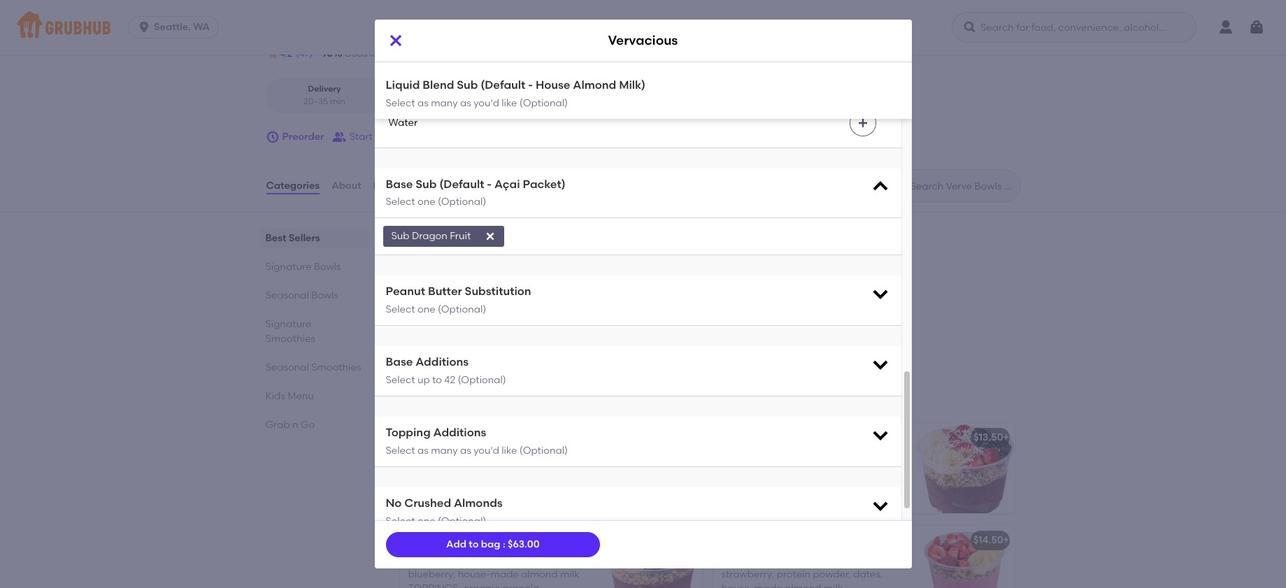 Task type: describe. For each thing, give the bounding box(es) containing it.
to inside base additions select up to 42 (optional)
[[432, 374, 442, 386]]

juice
[[419, 56, 445, 68]]

(optional) inside liquid blend sub (default - house almond milk) select as many as you'd like (optional)
[[520, 97, 568, 109]]

east
[[300, 27, 320, 39]]

0 vertical spatial açai,
[[436, 303, 460, 315]]

about
[[332, 180, 361, 192]]

you'd inside liquid blend sub (default - house almond milk) select as many as you'd like (optional)
[[474, 97, 499, 109]]

crushed
[[405, 497, 451, 510]]

categories
[[266, 180, 320, 192]]

ordered
[[422, 248, 460, 260]]

1 +$1.75 from the top
[[389, 13, 416, 25]]

about button
[[331, 161, 362, 211]]

signature smoothies
[[266, 318, 315, 345]]

blueberry, inside base: açai sorbet  toppings: organic granola, banana, strawberry, blueberry, honey, sweetened coconut
[[777, 480, 824, 492]]

base: for the top vervacious image
[[407, 303, 434, 315]]

strawberry, inside base: açai sorbet  toppings: organic granola, banana, strawberry, blueberry, honey, sweetened coconut
[[722, 480, 775, 492]]

$13.50 +
[[974, 432, 1009, 444]]

house- down 'substitution'
[[477, 318, 510, 329]]

banana, inside base: açai sorbet  toppings: organic granola, banana, strawberry, blueberry, honey, sweetened coconut
[[803, 466, 843, 478]]

additions for topping additions
[[433, 426, 487, 439]]

+$1.75 inside apple juice +$1.75
[[389, 70, 416, 82]]

search icon image
[[888, 178, 905, 195]]

organic inside base: açai, banana, strawberry, blueberry, house-made almond milk toppings: organic granol
[[463, 583, 500, 588]]

base: for verve bowl 'image'
[[722, 452, 749, 464]]

grab n go
[[266, 419, 315, 431]]

grubhub
[[477, 248, 519, 260]]

sorbet
[[775, 452, 805, 464]]

no crushed almonds select one (optional)
[[386, 497, 503, 527]]

base for base sub (default - açai packet)
[[386, 177, 413, 191]]

sweetened
[[722, 494, 774, 506]]

best sellers most ordered on grubhub
[[397, 229, 519, 260]]

house- inside base: açai, banana, strawberry, blueberry, house-made almond milk toppings: organic granol
[[458, 569, 491, 581]]

berry yum image
[[597, 526, 702, 588]]

group
[[375, 131, 403, 143]]

seattle,
[[154, 21, 191, 33]]

422-
[[621, 27, 642, 39]]

0 vertical spatial signature
[[266, 261, 312, 273]]

topping additions select as many as you'd like (optional)
[[386, 426, 568, 457]]

milk)
[[619, 78, 646, 92]]

on
[[462, 248, 474, 260]]

0 vertical spatial vervacious
[[608, 32, 678, 49]]

good food
[[345, 49, 388, 59]]

79
[[400, 48, 411, 59]]

+ for $14.50 +
[[1004, 535, 1009, 547]]

blueberry, inside base: açai, banana, strawberry, blueberry, house-made almond milk toppings: organic granol
[[408, 569, 456, 581]]

0 vertical spatial bowls
[[314, 261, 341, 273]]

+ for $13.50 +
[[1004, 432, 1009, 444]]

0 vertical spatial butter,
[[444, 318, 475, 329]]

seattle, wa
[[154, 21, 210, 33]]

(default inside liquid blend sub (default - house almond milk) select as many as you'd like (optional)
[[481, 78, 526, 92]]

street
[[345, 27, 374, 39]]

middle
[[411, 27, 443, 39]]

banana, inside base: açai, banana, strawberry, blueberry, house-made almond milk toppings: organic granol
[[464, 555, 504, 566]]

:
[[503, 539, 506, 550]]

seasonal smoothies
[[266, 362, 361, 374]]

as up almonds
[[460, 445, 471, 457]]

verve bowl image
[[911, 423, 1015, 514]]

0 horizontal spatial sub
[[391, 230, 410, 242]]

up
[[418, 374, 430, 386]]

715 east pine street suite k middle of pike motorworks courtyard button
[[282, 26, 586, 41]]

1 vertical spatial peanut
[[408, 469, 443, 481]]

grab
[[266, 419, 290, 431]]

$13.50
[[974, 432, 1004, 444]]

(optional) inside peanut butter substitution select one (optional)
[[438, 304, 486, 316]]

reviews
[[373, 180, 412, 192]]

1 vertical spatial base: açai, banana, blueberry, peanut butter, house-made almond milk  toppings: organic granola, banana, strawberry, crushed almonds
[[408, 454, 578, 523]]

order
[[406, 131, 431, 143]]

delivery
[[308, 84, 341, 94]]

2 vertical spatial bowls
[[472, 390, 516, 407]]

you'd inside topping additions select as many as you'd like (optional)
[[474, 445, 499, 457]]

banana, inside base: dragonfruit, banana, strawberry, protein powder, dates, house-made almond mi
[[810, 555, 850, 566]]

no
[[386, 497, 402, 510]]

liquid
[[386, 78, 420, 92]]

1 horizontal spatial signature bowls
[[397, 390, 516, 407]]

like inside topping additions select as many as you'd like (optional)
[[502, 445, 517, 457]]

1 vertical spatial vervacious
[[407, 284, 460, 295]]

$14.50
[[974, 535, 1004, 547]]

strawberry, up bag
[[451, 497, 504, 509]]

base sub (default - açai packet) select one (optional)
[[386, 177, 566, 208]]

1 vertical spatial açai,
[[438, 454, 461, 466]]

2 vertical spatial signature
[[397, 390, 469, 407]]

delivery 20–35 min
[[304, 84, 345, 106]]

açai, inside base: açai, banana, strawberry, blueberry, house-made almond milk toppings: organic granol
[[438, 555, 461, 566]]

fruit
[[450, 230, 471, 242]]

as down pickup
[[460, 97, 471, 109]]

milk inside base: açai, banana, strawberry, blueberry, house-made almond milk toppings: organic granol
[[560, 569, 580, 581]]

kids menu
[[266, 390, 314, 402]]

select inside base additions select up to 42 (optional)
[[386, 374, 415, 386]]

min inside delivery 20–35 min
[[330, 96, 345, 106]]

made inside base: açai, banana, strawberry, blueberry, house-made almond milk toppings: organic granol
[[491, 569, 519, 581]]

as down topping
[[418, 445, 429, 457]]

motorworks
[[479, 27, 534, 39]]

4.2
[[279, 48, 293, 60]]

water
[[389, 116, 418, 128]]

base: açai, banana, strawberry, blueberry, house-made almond milk toppings: organic granol
[[408, 555, 580, 588]]

one for crushed
[[418, 515, 436, 527]]

one for butter
[[418, 304, 436, 316]]

best for best sellers most ordered on grubhub
[[397, 229, 429, 246]]

coconut
[[776, 494, 815, 506]]

2 vertical spatial vervacious
[[408, 435, 461, 447]]

base: açai sorbet  toppings: organic granola, banana, strawberry, blueberry, honey, sweetened coconut
[[722, 452, 860, 506]]

sellers for best sellers most ordered on grubhub
[[433, 229, 482, 246]]

many inside topping additions select as many as you'd like (optional)
[[431, 445, 458, 457]]

base for base additions
[[386, 356, 413, 369]]

$63.00
[[508, 539, 540, 550]]

house
[[536, 78, 571, 92]]

- inside base sub (default - açai packet) select one (optional)
[[487, 177, 492, 191]]

715
[[283, 27, 297, 39]]

10–20
[[443, 96, 466, 106]]

courtyard
[[536, 27, 585, 39]]

organic up almonds
[[485, 483, 522, 495]]

honey,
[[827, 480, 858, 492]]

dragon
[[412, 230, 448, 242]]

1 vertical spatial milk
[[408, 483, 428, 495]]

715 east pine street suite k middle of pike motorworks courtyard
[[283, 27, 585, 39]]

1 vertical spatial almonds
[[408, 511, 450, 523]]

(optional) inside base sub (default - açai packet) select one (optional)
[[438, 196, 486, 208]]

best for best seller
[[417, 418, 435, 428]]

best seller
[[417, 418, 459, 428]]

start group order button
[[333, 125, 431, 150]]

organic down 'substitution'
[[483, 332, 520, 344]]

smoothies for seasonal
[[311, 362, 361, 374]]

sellers for best sellers
[[289, 232, 320, 244]]

butter
[[428, 285, 462, 298]]

0 vertical spatial peanut
[[407, 318, 441, 329]]

pickup
[[432, 84, 461, 94]]

1 vertical spatial vervacious image
[[597, 423, 702, 514]]

peanut butter substitution select one (optional)
[[386, 285, 531, 316]]

strawberry, inside base: açai, banana, strawberry, blueberry, house-made almond milk toppings: organic granol
[[506, 555, 559, 566]]

1 vertical spatial crushed
[[506, 497, 544, 509]]

select inside peanut butter substitution select one (optional)
[[386, 304, 415, 316]]

apple
[[389, 56, 417, 68]]

seasonal bowls
[[266, 290, 339, 302]]

base additions select up to 42 (optional)
[[386, 356, 506, 386]]

dates,
[[854, 569, 883, 581]]

good
[[345, 49, 368, 59]]

wa
[[193, 21, 210, 33]]

best sellers
[[266, 232, 320, 244]]

(optional) inside the no crushed almonds select one (optional)
[[438, 515, 486, 527]]

preorder button
[[266, 125, 324, 150]]



Task type: vqa. For each thing, say whether or not it's contained in the screenshot.
Best Sellers Most ordered on Grubhub
yes



Task type: locate. For each thing, give the bounding box(es) containing it.
made down :
[[491, 569, 519, 581]]

2 + from the top
[[1004, 535, 1009, 547]]

toppings: up the no crushed almonds select one (optional)
[[430, 483, 483, 495]]

0 vertical spatial almonds
[[407, 360, 448, 372]]

vervacious
[[608, 32, 678, 49], [407, 284, 460, 295], [408, 435, 461, 447]]

signature bowls
[[266, 261, 341, 273], [397, 390, 516, 407]]

select down reviews
[[386, 196, 415, 208]]

1 vertical spatial base
[[386, 356, 413, 369]]

yum
[[436, 535, 457, 547]]

1 vertical spatial many
[[431, 445, 458, 457]]

1 vertical spatial +$1.75
[[389, 70, 416, 82]]

apple juice +$1.75
[[389, 56, 445, 82]]

vervacious image
[[599, 272, 703, 363], [597, 423, 702, 514]]

1 vertical spatial (default
[[440, 177, 484, 191]]

signature down seasonal bowls
[[266, 318, 312, 330]]

best down the categories button
[[266, 232, 286, 244]]

many
[[431, 97, 458, 109], [431, 445, 458, 457]]

base: for berry yum image
[[408, 555, 435, 566]]

1 horizontal spatial to
[[469, 539, 479, 550]]

main navigation navigation
[[0, 0, 1287, 55]]

best
[[397, 229, 429, 246], [266, 232, 286, 244], [417, 418, 435, 428]]

bowls up seasonal bowls
[[314, 261, 341, 273]]

granola, down 'substitution'
[[522, 332, 562, 344]]

0 vertical spatial crushed
[[505, 346, 543, 358]]

banana,
[[462, 303, 503, 315], [407, 346, 447, 358], [464, 454, 504, 466], [803, 466, 843, 478], [408, 497, 448, 509], [464, 555, 504, 566], [810, 555, 850, 566]]

6 select from the top
[[386, 515, 415, 527]]

sellers inside the best sellers most ordered on grubhub
[[433, 229, 482, 246]]

- left 'house' at the top
[[528, 78, 533, 92]]

organic inside base: açai sorbet  toppings: organic granola, banana, strawberry, blueberry, honey, sweetened coconut
[[722, 466, 758, 478]]

seasonal for seasonal smoothies
[[266, 362, 309, 374]]

best up most
[[397, 229, 429, 246]]

smoothies up menu
[[311, 362, 361, 374]]

seller
[[437, 418, 459, 428]]

made
[[510, 318, 538, 329], [511, 469, 539, 481], [491, 569, 519, 581], [754, 583, 783, 588]]

strawberry, down $63.00
[[506, 555, 559, 566]]

base
[[386, 177, 413, 191], [386, 356, 413, 369]]

additions inside topping additions select as many as you'd like (optional)
[[433, 426, 487, 439]]

liquid blend sub (default - house almond milk) select as many as you'd like (optional)
[[386, 78, 646, 109]]

topping
[[386, 426, 431, 439]]

(47)
[[296, 48, 313, 59]]

banana, down bag
[[464, 555, 504, 566]]

house- down bag
[[458, 569, 491, 581]]

1 one from the top
[[418, 196, 436, 208]]

2 +$1.75 from the top
[[389, 70, 416, 82]]

0 vertical spatial additions
[[416, 356, 469, 369]]

best inside the best sellers most ordered on grubhub
[[397, 229, 429, 246]]

made down topping additions select as many as you'd like (optional)
[[511, 469, 539, 481]]

select inside liquid blend sub (default - house almond milk) select as many as you'd like (optional)
[[386, 97, 415, 109]]

go
[[301, 419, 315, 431]]

butter, up almonds
[[445, 469, 476, 481]]

base: down peanut
[[407, 303, 434, 315]]

select down peanut
[[386, 304, 415, 316]]

1 like from the top
[[502, 97, 517, 109]]

made down 'substitution'
[[510, 318, 538, 329]]

pickup 0.5 mi • 10–20 min
[[409, 84, 483, 106]]

0 horizontal spatial to
[[432, 374, 442, 386]]

0 vertical spatial vervacious image
[[599, 272, 703, 363]]

2 vertical spatial milk
[[560, 569, 580, 581]]

almonds
[[454, 497, 503, 510]]

1 vertical spatial one
[[418, 304, 436, 316]]

k
[[402, 27, 409, 39]]

pike
[[457, 27, 476, 39]]

1 vertical spatial you'd
[[474, 445, 499, 457]]

one inside the no crushed almonds select one (optional)
[[418, 515, 436, 527]]

5 select from the top
[[386, 445, 415, 457]]

almond inside base: açai, banana, strawberry, blueberry, house-made almond milk toppings: organic granol
[[521, 569, 558, 581]]

like up almonds
[[502, 445, 517, 457]]

1 seasonal from the top
[[266, 290, 309, 302]]

one inside base sub (default - açai packet) select one (optional)
[[418, 196, 436, 208]]

base: inside base: dragonfruit, banana, strawberry, protein powder, dates, house-made almond mi
[[722, 555, 749, 566]]

option group containing delivery 20–35 min
[[266, 78, 505, 113]]

0 vertical spatial to
[[432, 374, 442, 386]]

toppings:
[[428, 332, 481, 344], [807, 452, 860, 464], [430, 483, 483, 495], [408, 583, 461, 588]]

açai, down seller
[[438, 454, 461, 466]]

1 horizontal spatial min
[[468, 96, 483, 106]]

preorder
[[282, 131, 324, 143]]

base: açai, banana, blueberry, peanut butter, house-made almond milk  toppings: organic granola, banana, strawberry, crushed almonds up add to bag : $63.00
[[408, 454, 578, 523]]

like inside liquid blend sub (default - house almond milk) select as many as you'd like (optional)
[[502, 97, 517, 109]]

banana, up 'up'
[[407, 346, 447, 358]]

0 horizontal spatial min
[[330, 96, 345, 106]]

to
[[432, 374, 442, 386], [469, 539, 479, 550]]

people icon image
[[333, 130, 347, 144]]

n
[[292, 419, 298, 431]]

0 vertical spatial signature bowls
[[266, 261, 341, 273]]

as left the •
[[418, 97, 429, 109]]

made down dragonfruit,
[[754, 583, 783, 588]]

(optional) inside base additions select up to 42 (optional)
[[458, 374, 506, 386]]

one inside peanut butter substitution select one (optional)
[[418, 304, 436, 316]]

•
[[437, 96, 441, 106]]

sub dragon fruit
[[391, 230, 471, 242]]

1 vertical spatial signature
[[266, 318, 312, 330]]

0 vertical spatial +
[[1004, 432, 1009, 444]]

signature down the best sellers
[[266, 261, 312, 273]]

0 horizontal spatial sellers
[[289, 232, 320, 244]]

granola,
[[522, 332, 562, 344], [761, 466, 800, 478], [524, 483, 564, 495]]

select down topping
[[386, 445, 415, 457]]

1 vertical spatial +
[[1004, 535, 1009, 547]]

of
[[445, 27, 455, 39]]

1 vertical spatial butter,
[[445, 469, 476, 481]]

1 base from the top
[[386, 177, 413, 191]]

(default left 'house' at the top
[[481, 78, 526, 92]]

base inside base sub (default - açai packet) select one (optional)
[[386, 177, 413, 191]]

almonds down crushed
[[408, 511, 450, 523]]

strawberry, down dragonfruit,
[[722, 569, 775, 581]]

1 horizontal spatial sellers
[[433, 229, 482, 246]]

option group
[[266, 78, 505, 113]]

sub
[[457, 78, 478, 92], [416, 177, 437, 191], [391, 230, 410, 242]]

beast mode image
[[911, 526, 1015, 588]]

additions
[[416, 356, 469, 369], [433, 426, 487, 439]]

granola, up $63.00
[[524, 483, 564, 495]]

1 vertical spatial to
[[469, 539, 479, 550]]

select inside base sub (default - açai packet) select one (optional)
[[386, 196, 415, 208]]

2 vertical spatial one
[[418, 515, 436, 527]]

sub inside liquid blend sub (default - house almond milk) select as many as you'd like (optional)
[[457, 78, 478, 92]]

0 horizontal spatial -
[[487, 177, 492, 191]]

many down seller
[[431, 445, 458, 457]]

base: down berry
[[408, 555, 435, 566]]

almond
[[540, 318, 577, 329], [542, 469, 578, 481], [521, 569, 558, 581], [785, 583, 822, 588]]

seasonal for seasonal bowls
[[266, 290, 309, 302]]

2 seasonal from the top
[[266, 362, 309, 374]]

1 vertical spatial signature bowls
[[397, 390, 516, 407]]

2 vertical spatial granola,
[[524, 483, 564, 495]]

0 vertical spatial (default
[[481, 78, 526, 92]]

4 select from the top
[[386, 374, 415, 386]]

1 + from the top
[[1004, 432, 1009, 444]]

peanut up crushed
[[408, 469, 443, 481]]

like
[[502, 97, 517, 109], [502, 445, 517, 457]]

additions up 42
[[416, 356, 469, 369]]

mi
[[424, 96, 435, 106]]

toppings: up base additions select up to 42 (optional)
[[428, 332, 481, 344]]

house- down dragonfruit,
[[722, 583, 754, 588]]

banana, up powder,
[[810, 555, 850, 566]]

almond inside base: dragonfruit, banana, strawberry, protein powder, dates, house-made almond mi
[[785, 583, 822, 588]]

sub up most
[[391, 230, 410, 242]]

toppings: down the berry yum
[[408, 583, 461, 588]]

suite
[[376, 27, 400, 39]]

sub inside base sub (default - açai packet) select one (optional)
[[416, 177, 437, 191]]

açai, down butter
[[436, 303, 460, 315]]

(optional) inside topping additions select as many as you'd like (optional)
[[520, 445, 568, 457]]

banana, down 'substitution'
[[462, 303, 503, 315]]

min down delivery
[[330, 96, 345, 106]]

1 vertical spatial bowls
[[311, 290, 339, 302]]

house- inside base: dragonfruit, banana, strawberry, protein powder, dates, house-made almond mi
[[722, 583, 754, 588]]

0 vertical spatial +$1.75
[[389, 13, 416, 25]]

Input item quantity number field
[[820, 57, 850, 82]]

to left bag
[[469, 539, 479, 550]]

0.5
[[409, 96, 422, 106]]

base: left dragonfruit,
[[722, 555, 749, 566]]

- left açai on the top of page
[[487, 177, 492, 191]]

- inside liquid blend sub (default - house almond milk) select as many as you'd like (optional)
[[528, 78, 533, 92]]

bag
[[481, 539, 501, 550]]

sellers
[[433, 229, 482, 246], [289, 232, 320, 244]]

seasonal up signature smoothies
[[266, 290, 309, 302]]

peanut down peanut
[[407, 318, 441, 329]]

banana, right no
[[408, 497, 448, 509]]

42
[[444, 374, 456, 386]]

organic
[[483, 332, 520, 344], [722, 466, 758, 478], [485, 483, 522, 495], [463, 583, 500, 588]]

banana, up honey,
[[803, 466, 843, 478]]

(206) 422-1319 button
[[595, 26, 660, 41]]

reviews button
[[373, 161, 413, 211]]

(default
[[481, 78, 526, 92], [440, 177, 484, 191]]

peanut
[[386, 285, 425, 298]]

1 min from the left
[[330, 96, 345, 106]]

blend
[[423, 78, 454, 92]]

select down no
[[386, 515, 415, 527]]

strawberry,
[[449, 346, 502, 358], [722, 480, 775, 492], [451, 497, 504, 509], [506, 555, 559, 566], [722, 569, 775, 581]]

many down pickup
[[431, 97, 458, 109]]

bowls
[[314, 261, 341, 273], [311, 290, 339, 302], [472, 390, 516, 407]]

additions right topping
[[433, 426, 487, 439]]

organic down bag
[[463, 583, 500, 588]]

star icon image
[[266, 47, 279, 61]]

strawberry, inside base: dragonfruit, banana, strawberry, protein powder, dates, house-made almond mi
[[722, 569, 775, 581]]

base: left açai
[[722, 452, 749, 464]]

crushed down 'substitution'
[[505, 346, 543, 358]]

almonds up 'up'
[[407, 360, 448, 372]]

1 vertical spatial smoothies
[[311, 362, 361, 374]]

3 one from the top
[[418, 515, 436, 527]]

0 horizontal spatial signature bowls
[[266, 261, 341, 273]]

house-
[[477, 318, 510, 329], [478, 469, 511, 481], [458, 569, 491, 581], [722, 583, 754, 588]]

like right 10–20
[[502, 97, 517, 109]]

additions inside base additions select up to 42 (optional)
[[416, 356, 469, 369]]

almond
[[573, 78, 617, 92]]

1 vertical spatial like
[[502, 445, 517, 457]]

1 select from the top
[[386, 97, 415, 109]]

signature bowls up seasonal bowls
[[266, 261, 341, 273]]

2 base from the top
[[386, 356, 413, 369]]

1 vertical spatial additions
[[433, 426, 487, 439]]

0 vertical spatial smoothies
[[266, 333, 315, 345]]

signature inside signature smoothies
[[266, 318, 312, 330]]

sellers up on at the top
[[433, 229, 482, 246]]

seasonal up the kids menu
[[266, 362, 309, 374]]

select left 'up'
[[386, 374, 415, 386]]

signature bowls down 42
[[397, 390, 516, 407]]

seasonal
[[266, 290, 309, 302], [266, 362, 309, 374]]

dragonfruit,
[[751, 555, 808, 566]]

0 vertical spatial you'd
[[474, 97, 499, 109]]

pine
[[322, 27, 343, 39]]

banana, up almonds
[[464, 454, 504, 466]]

0 vertical spatial many
[[431, 97, 458, 109]]

made inside base: dragonfruit, banana, strawberry, protein powder, dates, house-made almond mi
[[754, 583, 783, 588]]

select
[[386, 97, 415, 109], [386, 196, 415, 208], [386, 304, 415, 316], [386, 374, 415, 386], [386, 445, 415, 457], [386, 515, 415, 527]]

2 horizontal spatial sub
[[457, 78, 478, 92]]

2 vertical spatial açai,
[[438, 555, 461, 566]]

select down liquid
[[386, 97, 415, 109]]

toppings: up honey,
[[807, 452, 860, 464]]

best left seller
[[417, 418, 435, 428]]

toppings: inside base: açai sorbet  toppings: organic granola, banana, strawberry, blueberry, honey, sweetened coconut
[[807, 452, 860, 464]]

granola, inside base: açai sorbet  toppings: organic granola, banana, strawberry, blueberry, honey, sweetened coconut
[[761, 466, 800, 478]]

packet)
[[523, 177, 566, 191]]

substitution
[[465, 285, 531, 298]]

sub right reviews
[[416, 177, 437, 191]]

crushed
[[505, 346, 543, 358], [506, 497, 544, 509]]

butter, down peanut butter substitution select one (optional)
[[444, 318, 475, 329]]

you'd right 10–20
[[474, 97, 499, 109]]

$14.50 +
[[974, 535, 1009, 547]]

to left 42
[[432, 374, 442, 386]]

many inside liquid blend sub (default - house almond milk) select as many as you'd like (optional)
[[431, 97, 458, 109]]

base: down topping
[[408, 454, 435, 466]]

add
[[446, 539, 467, 550]]

+$1.75 down apple
[[389, 70, 416, 82]]

2 vertical spatial sub
[[391, 230, 410, 242]]

+
[[1004, 432, 1009, 444], [1004, 535, 1009, 547]]

0 vertical spatial like
[[502, 97, 517, 109]]

you'd up almonds
[[474, 445, 499, 457]]

signature down 'up'
[[397, 390, 469, 407]]

base: dragonfruit, banana, strawberry, protein powder, dates, house-made almond mi
[[722, 555, 883, 588]]

base inside base additions select up to 42 (optional)
[[386, 356, 413, 369]]

seattle, wa button
[[128, 16, 225, 38]]

powder,
[[813, 569, 851, 581]]

açai, down add
[[438, 555, 461, 566]]

best for best sellers
[[266, 232, 286, 244]]

0 vertical spatial granola,
[[522, 332, 562, 344]]

bowls up signature smoothies
[[311, 290, 339, 302]]

select inside topping additions select as many as you'd like (optional)
[[386, 445, 415, 457]]

toppings: inside base: açai, banana, strawberry, blueberry, house-made almond milk toppings: organic granol
[[408, 583, 461, 588]]

strawberry, up 42
[[449, 346, 502, 358]]

0 vertical spatial base
[[386, 177, 413, 191]]

menu
[[288, 390, 314, 402]]

0 vertical spatial seasonal
[[266, 290, 309, 302]]

0 vertical spatial -
[[528, 78, 533, 92]]

svg image inside the main navigation navigation
[[963, 20, 977, 34]]

3 select from the top
[[386, 304, 415, 316]]

one down butter
[[418, 304, 436, 316]]

select inside the no crushed almonds select one (optional)
[[386, 515, 415, 527]]

0 vertical spatial one
[[418, 196, 436, 208]]

svg image
[[1249, 19, 1266, 36], [137, 20, 151, 34], [387, 32, 404, 49], [801, 64, 813, 75], [857, 64, 869, 75], [485, 231, 496, 242], [871, 284, 890, 304], [871, 425, 890, 445], [871, 496, 890, 516]]

house- up almonds
[[478, 469, 511, 481]]

granola, down sorbet
[[761, 466, 800, 478]]

sellers down the categories button
[[289, 232, 320, 244]]

2 one from the top
[[418, 304, 436, 316]]

2 you'd from the top
[[474, 445, 499, 457]]

start group order
[[349, 131, 431, 143]]

as
[[418, 97, 429, 109], [460, 97, 471, 109], [418, 445, 429, 457], [460, 445, 471, 457]]

svg image inside preorder button
[[266, 130, 279, 144]]

1 vertical spatial sub
[[416, 177, 437, 191]]

bowls up topping additions select as many as you'd like (optional)
[[472, 390, 516, 407]]

96
[[322, 48, 333, 59]]

one down crushed
[[418, 515, 436, 527]]

smoothies for signature
[[266, 333, 315, 345]]

blueberry,
[[505, 303, 552, 315], [506, 454, 554, 466], [777, 480, 824, 492], [408, 569, 456, 581]]

2 many from the top
[[431, 445, 458, 457]]

kids
[[266, 390, 285, 402]]

sub up 10–20
[[457, 78, 478, 92]]

(default inside base sub (default - açai packet) select one (optional)
[[440, 177, 484, 191]]

(default left açai on the top of page
[[440, 177, 484, 191]]

strawberry, up sweetened
[[722, 480, 775, 492]]

1 many from the top
[[431, 97, 458, 109]]

1 vertical spatial seasonal
[[266, 362, 309, 374]]

açai
[[495, 177, 520, 191]]

0 vertical spatial milk
[[407, 332, 426, 344]]

min inside pickup 0.5 mi • 10–20 min
[[468, 96, 483, 106]]

0 vertical spatial base: açai, banana, blueberry, peanut butter, house-made almond milk  toppings: organic granola, banana, strawberry, crushed almonds
[[407, 303, 577, 372]]

peanut
[[407, 318, 441, 329], [408, 469, 443, 481]]

smoothies up seasonal smoothies
[[266, 333, 315, 345]]

1 vertical spatial -
[[487, 177, 492, 191]]

min right 10–20
[[468, 96, 483, 106]]

organic down açai
[[722, 466, 758, 478]]

start
[[349, 131, 373, 143]]

2 select from the top
[[386, 196, 415, 208]]

2 like from the top
[[502, 445, 517, 457]]

0 vertical spatial sub
[[457, 78, 478, 92]]

base: açai, banana, blueberry, peanut butter, house-made almond milk  toppings: organic granola, banana, strawberry, crushed almonds down 'substitution'
[[407, 303, 577, 372]]

base: inside base: açai sorbet  toppings: organic granola, banana, strawberry, blueberry, honey, sweetened coconut
[[722, 452, 749, 464]]

svg image
[[963, 20, 977, 34], [857, 117, 869, 128], [266, 130, 279, 144], [871, 177, 890, 196], [871, 355, 890, 375]]

1 horizontal spatial sub
[[416, 177, 437, 191]]

add to bag : $63.00
[[446, 539, 540, 550]]

one
[[418, 196, 436, 208], [418, 304, 436, 316], [418, 515, 436, 527]]

berry yum
[[408, 535, 457, 547]]

+$1.75 up k at the left top of the page
[[389, 13, 416, 25]]

base: inside base: açai, banana, strawberry, blueberry, house-made almond milk toppings: organic granol
[[408, 555, 435, 566]]

2 min from the left
[[468, 96, 483, 106]]

signature
[[266, 261, 312, 273], [266, 318, 312, 330], [397, 390, 469, 407]]

1 horizontal spatial -
[[528, 78, 533, 92]]

svg image inside seattle, wa button
[[137, 20, 151, 34]]

Search Verve Bowls - Capitol Hill search field
[[909, 180, 1016, 193]]

1 you'd from the top
[[474, 97, 499, 109]]

1 vertical spatial granola,
[[761, 466, 800, 478]]

one up dragon
[[418, 196, 436, 208]]

additions for base additions
[[416, 356, 469, 369]]

crushed up $63.00
[[506, 497, 544, 509]]



